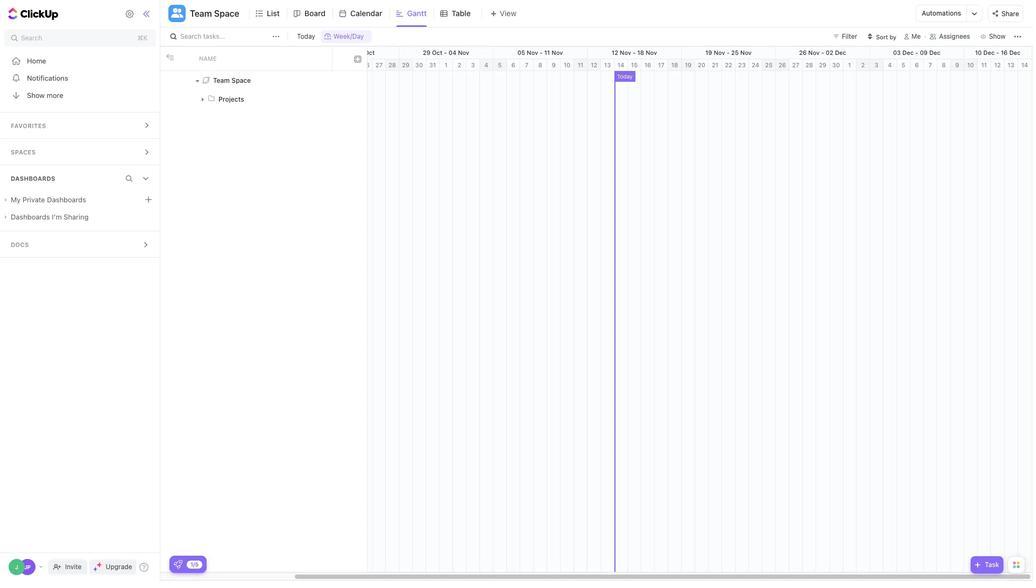 Task type: vqa. For each thing, say whether or not it's contained in the screenshot.
THE REMINDER
no



Task type: locate. For each thing, give the bounding box(es) containing it.
10 inside "10 dec - 16 dec" element
[[975, 49, 982, 56]]

show more
[[27, 91, 63, 99]]

16
[[1001, 49, 1008, 56], [645, 61, 651, 68]]

view button
[[482, 7, 520, 20]]

2 horizontal spatial 11
[[981, 61, 987, 68]]

12 element left 15
[[588, 59, 601, 71]]

2 4 from the left
[[888, 61, 892, 68]]

26 down the 22 oct - 28 oct element
[[362, 61, 370, 68]]

29 element down 26 nov - 02 dec element
[[816, 59, 830, 71]]

3 - from the left
[[540, 49, 543, 56]]

19 up "21" on the top of page
[[706, 49, 712, 56]]

19 inside "element"
[[685, 61, 692, 68]]

1 14 from the left
[[618, 61, 624, 68]]

0 horizontal spatial 8
[[538, 61, 542, 68]]

0 horizontal spatial 27
[[376, 61, 383, 68]]

team inside cell
[[213, 76, 230, 84]]

10 down show dropdown button
[[975, 49, 982, 56]]

29 for 29 oct - 04 nov
[[423, 49, 430, 56]]

8 down the 05 nov - 11 nov element
[[538, 61, 542, 68]]

sort by
[[876, 33, 897, 40]]

22 down 19 nov - 25 nov element
[[725, 61, 732, 68]]

22 oct - 28 oct element
[[306, 47, 399, 59]]

3
[[471, 61, 475, 68], [875, 61, 879, 68]]

1 12 element from the left
[[588, 59, 601, 71]]

- left 04
[[444, 49, 447, 56]]

1 horizontal spatial 29
[[423, 49, 430, 56]]

2 down 29 oct - 04 nov 'element'
[[458, 61, 461, 68]]

7 down '05'
[[525, 61, 529, 68]]

0 horizontal spatial 11
[[544, 49, 550, 56]]

tree grid containing team space
[[160, 47, 367, 572]]

30 element
[[413, 59, 426, 71], [830, 59, 843, 71]]

5 down 03 dec - 09 dec
[[902, 61, 905, 68]]

6 - from the left
[[821, 49, 824, 56]]

1 horizontal spatial 29 element
[[816, 59, 830, 71]]

search tasks...
[[180, 32, 225, 40]]

1 13 element from the left
[[601, 59, 615, 71]]

filter
[[842, 32, 857, 40]]

5 dec from the left
[[1009, 49, 1021, 56]]

7 down the 03 dec - 09 dec element
[[929, 61, 932, 68]]

22 down board link
[[330, 49, 337, 56]]

show up 10 dec - 16 dec
[[989, 32, 1006, 40]]

dec
[[835, 49, 846, 56], [903, 49, 914, 56], [929, 49, 941, 56], [984, 49, 995, 56], [1009, 49, 1021, 56]]

0 horizontal spatial 29
[[402, 61, 410, 68]]

27 for second 27 element
[[792, 61, 800, 68]]

dec right the 02 at top
[[835, 49, 846, 56]]

10 element down 10 dec - 16 dec
[[964, 59, 978, 71]]

13 element down "10 dec - 16 dec" element
[[1005, 59, 1018, 71]]

show inside dropdown button
[[989, 32, 1006, 40]]

1 horizontal spatial 4
[[888, 61, 892, 68]]

2
[[458, 61, 461, 68], [861, 61, 865, 68]]

2 30 from the left
[[832, 61, 840, 68]]

dashboards for dashboards i'm sharing
[[11, 213, 50, 221]]

19 nov - 25 nov element
[[682, 47, 776, 59]]

30 for first 30 element from the left
[[415, 61, 423, 68]]

1 column header from the left
[[160, 47, 177, 70]]

22 for 22 oct - 28 oct
[[330, 49, 337, 56]]

18 up 15
[[637, 49, 644, 56]]

2 14 from the left
[[1022, 61, 1028, 68]]

0 horizontal spatial 11 element
[[574, 59, 588, 71]]

dashboards up private
[[11, 175, 55, 182]]

12
[[612, 49, 618, 56], [591, 61, 597, 68], [994, 61, 1001, 68]]

1 horizontal spatial 11 element
[[978, 59, 991, 71]]

1 8 from the left
[[538, 61, 542, 68]]

1 horizontal spatial 30 element
[[830, 59, 843, 71]]

today inside button
[[297, 32, 315, 40]]

8 - from the left
[[997, 49, 999, 56]]

- right '05'
[[540, 49, 543, 56]]

2 dec from the left
[[903, 49, 914, 56]]

invite
[[65, 563, 82, 571]]

1 horizontal spatial show
[[989, 32, 1006, 40]]

2 27 from the left
[[792, 61, 800, 68]]

11 right '05'
[[544, 49, 550, 56]]

2 13 from the left
[[1008, 61, 1015, 68]]

23
[[738, 61, 746, 68]]

1 vertical spatial 18
[[671, 61, 678, 68]]

0 horizontal spatial 25
[[731, 49, 739, 56]]

22 for 22
[[725, 61, 732, 68]]

15 element
[[628, 59, 641, 71]]

30 element left 31
[[413, 59, 426, 71]]

03 dec - 09 dec element
[[870, 47, 964, 59]]

29 down 26 nov - 02 dec element
[[819, 61, 827, 68]]

29 oct - 04 nov
[[423, 49, 469, 56]]

1 horizontal spatial 3
[[875, 61, 879, 68]]

3 down sort by dropdown button
[[875, 61, 879, 68]]

1 30 from the left
[[415, 61, 423, 68]]

10 down the 05 nov - 11 nov element
[[564, 61, 571, 68]]

1 horizontal spatial 13
[[1008, 61, 1015, 68]]

1 horizontal spatial 14
[[1022, 61, 1028, 68]]

2 dashboards from the top
[[11, 213, 50, 221]]

8 down assignees button
[[942, 61, 946, 68]]

26 element down the 22 oct - 28 oct element
[[359, 59, 373, 71]]

1 horizontal spatial 30
[[832, 61, 840, 68]]

1 horizontal spatial 12 element
[[991, 59, 1005, 71]]

25 right 24 element
[[765, 61, 773, 68]]

26 left the 02 at top
[[799, 49, 807, 56]]

0 horizontal spatial 30
[[415, 61, 423, 68]]

1 - from the left
[[351, 49, 354, 56]]

02
[[826, 49, 834, 56]]

11 element
[[574, 59, 588, 71], [978, 59, 991, 71]]

30
[[415, 61, 423, 68], [832, 61, 840, 68]]

29 element left 31
[[399, 59, 413, 71]]

- for 04
[[444, 49, 447, 56]]

0 horizontal spatial 4
[[485, 61, 488, 68]]

19 right 18 element
[[685, 61, 692, 68]]

1 11 element from the left
[[574, 59, 588, 71]]

1 horizontal spatial 12
[[612, 49, 618, 56]]

10 element down the 05 nov - 11 nov element
[[561, 59, 574, 71]]

1 horizontal spatial oct
[[364, 49, 375, 56]]

0 horizontal spatial 14 element
[[615, 59, 628, 71]]

10 dec - 16 dec
[[975, 49, 1021, 56]]

1 vertical spatial dashboards
[[11, 213, 50, 221]]

18
[[637, 49, 644, 56], [671, 61, 678, 68]]

0 vertical spatial show
[[989, 32, 1006, 40]]

1 horizontal spatial 11
[[578, 61, 584, 68]]

14 element left 15
[[615, 59, 628, 71]]

show for show
[[989, 32, 1006, 40]]

column header
[[160, 47, 177, 70], [177, 47, 193, 70], [333, 47, 349, 70], [349, 47, 367, 70]]

private
[[23, 195, 45, 204]]

0 horizontal spatial 9
[[552, 61, 556, 68]]

show
[[989, 32, 1006, 40], [27, 91, 45, 99]]

 image down calendar
[[354, 55, 362, 63]]

0 horizontal spatial 27 element
[[373, 59, 386, 71]]

dashboards down private
[[11, 213, 50, 221]]

1 oct from the left
[[339, 49, 349, 56]]

27 right "25" element
[[792, 61, 800, 68]]

show inside sidebar navigation
[[27, 91, 45, 99]]

29 up 31
[[423, 49, 430, 56]]

9
[[552, 61, 556, 68], [955, 61, 959, 68]]

1 horizontal spatial 7
[[929, 61, 932, 68]]

14 down "10 dec - 16 dec" element
[[1022, 61, 1028, 68]]

29 inside 'element'
[[423, 49, 430, 56]]

1 horizontal spatial 5
[[902, 61, 905, 68]]

0 horizontal spatial 12
[[591, 61, 597, 68]]

28 element
[[386, 59, 399, 71], [803, 59, 816, 71]]

28 down 26 nov - 02 dec
[[806, 61, 813, 68]]

1 27 from the left
[[376, 61, 383, 68]]

1 horizontal spatial 10 element
[[964, 59, 978, 71]]

25 up '22' element
[[731, 49, 739, 56]]

3 oct from the left
[[432, 49, 442, 56]]

19 for 19 nov - 25 nov
[[706, 49, 712, 56]]

1 horizontal spatial 2
[[861, 61, 865, 68]]

today
[[297, 32, 315, 40], [617, 73, 633, 80]]

 image left name
[[166, 53, 174, 61]]

27
[[376, 61, 383, 68], [792, 61, 800, 68]]

tasks...
[[203, 32, 225, 40]]

29 element
[[399, 59, 413, 71], [816, 59, 830, 71]]

1 down 29 oct - 04 nov 'element'
[[445, 61, 448, 68]]

dec right 09
[[929, 49, 941, 56]]

09
[[920, 49, 928, 56]]

0 horizontal spatial 28 element
[[386, 59, 399, 71]]

11 for 2nd 11 element from right
[[578, 61, 584, 68]]

2 horizontal spatial 29
[[819, 61, 827, 68]]

14 left 15
[[618, 61, 624, 68]]

9 down assignees
[[955, 61, 959, 68]]

28 element left 31
[[386, 59, 399, 71]]

team space button
[[186, 2, 239, 25]]

- left the 02 at top
[[821, 49, 824, 56]]

1 horizontal spatial 22
[[725, 61, 732, 68]]

0 vertical spatial 18
[[637, 49, 644, 56]]

7 - from the left
[[916, 49, 918, 56]]

11
[[544, 49, 550, 56], [578, 61, 584, 68], [981, 61, 987, 68]]

4 column header from the left
[[349, 47, 367, 70]]

2 26 element from the left
[[776, 59, 789, 71]]

27 element right "25" element
[[789, 59, 803, 71]]

2 6 from the left
[[915, 61, 919, 68]]

1 dec from the left
[[835, 49, 846, 56]]

1 horizontal spatial 13 element
[[1005, 59, 1018, 71]]

search left the tasks...
[[180, 32, 201, 40]]

21
[[712, 61, 718, 68]]

0 horizontal spatial 3
[[471, 61, 475, 68]]

7
[[525, 61, 529, 68], [929, 61, 932, 68]]

10 down "10 dec - 16 dec" element
[[967, 61, 974, 68]]

1 horizontal spatial 8
[[942, 61, 946, 68]]

row group
[[160, 71, 367, 572]]

team space
[[190, 9, 239, 18], [213, 76, 251, 84]]

task
[[985, 561, 999, 569]]

1 nov from the left
[[458, 49, 469, 56]]

1 26 element from the left
[[359, 59, 373, 71]]

2 horizontal spatial oct
[[432, 49, 442, 56]]

0 horizontal spatial 18
[[637, 49, 644, 56]]

- down show dropdown button
[[997, 49, 999, 56]]

table
[[452, 9, 471, 18]]

10 dec - 16 dec element
[[964, 47, 1032, 59]]

search up home
[[21, 34, 42, 42]]

projects cell
[[193, 90, 333, 109]]

team
[[190, 9, 212, 18], [213, 76, 230, 84]]

name column header
[[193, 47, 333, 70]]

11 down the 05 nov - 11 nov element
[[578, 61, 584, 68]]

4 nov from the left
[[620, 49, 631, 56]]

2 2 from the left
[[861, 61, 865, 68]]

28
[[355, 49, 363, 56], [388, 61, 396, 68], [806, 61, 813, 68]]

2 horizontal spatial 28
[[806, 61, 813, 68]]

13 element left 15
[[601, 59, 615, 71]]

26 right "25" element
[[779, 61, 786, 68]]

 image
[[166, 53, 174, 61], [354, 55, 362, 63]]

12 element down "10 dec - 16 dec" element
[[991, 59, 1005, 71]]

4 - from the left
[[633, 49, 636, 56]]

11 element down 10 dec - 16 dec
[[978, 59, 991, 71]]

23 element
[[736, 59, 749, 71]]

search inside sidebar navigation
[[21, 34, 42, 42]]

2 horizontal spatial 12
[[994, 61, 1001, 68]]

0 horizontal spatial 30 element
[[413, 59, 426, 71]]

26 element
[[359, 59, 373, 71], [776, 59, 789, 71]]

11 element down the 05 nov - 11 nov element
[[574, 59, 588, 71]]

1 vertical spatial show
[[27, 91, 45, 99]]

projects - 0.00% row
[[160, 90, 367, 109]]

1 vertical spatial 22
[[725, 61, 732, 68]]

row group containing team space
[[160, 71, 367, 572]]

6 down the 03 dec - 09 dec element
[[915, 61, 919, 68]]

6 down the 05 nov - 11 nov element
[[511, 61, 515, 68]]

13 left 15
[[604, 61, 611, 68]]

27 down the 22 oct - 28 oct element
[[376, 61, 383, 68]]

-
[[351, 49, 354, 56], [444, 49, 447, 56], [540, 49, 543, 56], [633, 49, 636, 56], [727, 49, 730, 56], [821, 49, 824, 56], [916, 49, 918, 56], [997, 49, 999, 56]]

9 down the 05 nov - 11 nov element
[[552, 61, 556, 68]]

0 horizontal spatial 13 element
[[601, 59, 615, 71]]

dec down "share"
[[1009, 49, 1021, 56]]

- inside 'element'
[[444, 49, 447, 56]]

5 - from the left
[[727, 49, 730, 56]]

1 horizontal spatial 1
[[848, 61, 851, 68]]

team space up "projects" at the top left
[[213, 76, 251, 84]]

3 dec from the left
[[929, 49, 941, 56]]

0 horizontal spatial 13
[[604, 61, 611, 68]]

sharing
[[64, 213, 89, 221]]

04
[[449, 49, 456, 56]]

0 horizontal spatial team
[[190, 9, 212, 18]]

show left more
[[27, 91, 45, 99]]

team space inside button
[[190, 9, 239, 18]]

- for 11
[[540, 49, 543, 56]]

0 horizontal spatial 5
[[498, 61, 502, 68]]

search for search
[[21, 34, 42, 42]]

03 dec - 09 dec
[[893, 49, 941, 56]]

- up 15
[[633, 49, 636, 56]]

1 horizontal spatial 27
[[792, 61, 800, 68]]

0 horizontal spatial show
[[27, 91, 45, 99]]

4 down by
[[888, 61, 892, 68]]

- up '22' element
[[727, 49, 730, 56]]

team up search tasks...
[[190, 9, 212, 18]]

today button
[[294, 30, 318, 43]]

1 vertical spatial space
[[232, 76, 251, 84]]

0 horizontal spatial 19
[[685, 61, 692, 68]]

2 7 from the left
[[929, 61, 932, 68]]

12 for 1st 12 element from right
[[994, 61, 1001, 68]]

2 - from the left
[[444, 49, 447, 56]]

2 horizontal spatial 10
[[975, 49, 982, 56]]

1 horizontal spatial today
[[617, 73, 633, 80]]

share
[[1002, 9, 1019, 18]]

2 27 element from the left
[[789, 59, 803, 71]]

14 element
[[615, 59, 628, 71], [1018, 59, 1032, 71]]

31
[[429, 61, 436, 68]]

1 horizontal spatial 28 element
[[803, 59, 816, 71]]

30 element down the 02 at top
[[830, 59, 843, 71]]

- left 09
[[916, 49, 918, 56]]

user group image
[[171, 8, 183, 18]]

2 10 element from the left
[[964, 59, 978, 71]]

28 element down 26 nov - 02 dec
[[803, 59, 816, 71]]

list
[[267, 9, 280, 18]]

space inside team space button
[[214, 9, 239, 18]]

team up "projects" at the top left
[[213, 76, 230, 84]]

sidebar navigation
[[0, 0, 163, 581]]

dec right the 03
[[903, 49, 914, 56]]

17 element
[[655, 59, 668, 71]]

10 element
[[561, 59, 574, 71], [964, 59, 978, 71]]

27 element down the 22 oct - 28 oct element
[[373, 59, 386, 71]]

22 oct - 28 oct
[[330, 49, 375, 56]]

assignees button
[[925, 30, 975, 43]]

5
[[498, 61, 502, 68], [902, 61, 905, 68]]

space up the search tasks... text box
[[214, 9, 239, 18]]

25 element
[[763, 59, 776, 71]]

oct
[[339, 49, 349, 56], [364, 49, 375, 56], [432, 49, 442, 56]]

search
[[180, 32, 201, 40], [21, 34, 42, 42]]

team space up the tasks...
[[190, 9, 239, 18]]

0 vertical spatial team space
[[190, 9, 239, 18]]

1 horizontal spatial 18
[[671, 61, 678, 68]]

oct inside 'element'
[[432, 49, 442, 56]]

0 horizontal spatial 26 element
[[359, 59, 373, 71]]

0 horizontal spatial 1
[[445, 61, 448, 68]]

dashboards
[[11, 175, 55, 182], [11, 213, 50, 221]]

13
[[604, 61, 611, 68], [1008, 61, 1015, 68]]

16 down show dropdown button
[[1001, 49, 1008, 56]]

1 horizontal spatial 16
[[1001, 49, 1008, 56]]

18 right '17' element
[[671, 61, 678, 68]]

1 9 from the left
[[552, 61, 556, 68]]

calendar link
[[350, 0, 387, 27]]

1 dashboards from the top
[[11, 175, 55, 182]]

4
[[485, 61, 488, 68], [888, 61, 892, 68]]

1 horizontal spatial 19
[[706, 49, 712, 56]]

0 vertical spatial 19
[[706, 49, 712, 56]]

today down 15 element
[[617, 73, 633, 80]]

1 horizontal spatial team
[[213, 76, 230, 84]]

gantt
[[407, 9, 427, 18]]

1 horizontal spatial 9
[[955, 61, 959, 68]]

10
[[975, 49, 982, 56], [564, 61, 571, 68], [967, 61, 974, 68]]

0 horizontal spatial 12 element
[[588, 59, 601, 71]]

16 right 15 element
[[645, 61, 651, 68]]

0 horizontal spatial 6
[[511, 61, 515, 68]]

dashboards i'm sharing
[[11, 213, 89, 221]]

1 vertical spatial team
[[213, 76, 230, 84]]

28 down calendar
[[355, 49, 363, 56]]

1 horizontal spatial search
[[180, 32, 201, 40]]

28 left 31
[[388, 61, 396, 68]]

29
[[423, 49, 430, 56], [402, 61, 410, 68], [819, 61, 827, 68]]

nov inside 'element'
[[458, 49, 469, 56]]

1 horizontal spatial 14 element
[[1018, 59, 1032, 71]]

5 down the 05 nov - 11 nov element
[[498, 61, 502, 68]]

2 13 element from the left
[[1005, 59, 1018, 71]]

- for 25
[[727, 49, 730, 56]]

- down calendar
[[351, 49, 354, 56]]

6
[[511, 61, 515, 68], [915, 61, 919, 68]]

31 element
[[426, 59, 440, 71]]

13 down "10 dec - 16 dec" element
[[1008, 61, 1015, 68]]

0 vertical spatial space
[[214, 9, 239, 18]]

0 vertical spatial 22
[[330, 49, 337, 56]]

17
[[658, 61, 665, 68]]

0 horizontal spatial 22
[[330, 49, 337, 56]]

0 horizontal spatial today
[[297, 32, 315, 40]]

11 down 10 dec - 16 dec
[[981, 61, 987, 68]]

26 element right 24 element
[[776, 59, 789, 71]]

1 vertical spatial 16
[[645, 61, 651, 68]]

0 horizontal spatial 10 element
[[561, 59, 574, 71]]

0 horizontal spatial 2
[[458, 61, 461, 68]]

13 element
[[601, 59, 615, 71], [1005, 59, 1018, 71]]

12 element
[[588, 59, 601, 71], [991, 59, 1005, 71]]

team space - 0.00% row
[[160, 71, 367, 90]]

8
[[538, 61, 542, 68], [942, 61, 946, 68]]

26
[[799, 49, 807, 56], [362, 61, 370, 68], [779, 61, 786, 68]]

0 horizontal spatial oct
[[339, 49, 349, 56]]

view
[[500, 9, 517, 18]]

3 down 29 oct - 04 nov 'element'
[[471, 61, 475, 68]]

30 down the 02 at top
[[832, 61, 840, 68]]

space up "projects" at the top left
[[232, 76, 251, 84]]

1 vertical spatial 25
[[765, 61, 773, 68]]

tree grid
[[160, 47, 367, 572]]

14 element down "10 dec - 16 dec" element
[[1018, 59, 1032, 71]]

calendar
[[350, 9, 382, 18]]

1 3 from the left
[[471, 61, 475, 68]]

4 down 29 oct - 04 nov 'element'
[[485, 61, 488, 68]]

team space cell
[[193, 71, 333, 90]]

2 9 from the left
[[955, 61, 959, 68]]

today down board
[[297, 32, 315, 40]]

1 horizontal spatial 26 element
[[776, 59, 789, 71]]

22
[[330, 49, 337, 56], [725, 61, 732, 68]]

0 horizontal spatial 29 element
[[399, 59, 413, 71]]

oct for 29
[[432, 49, 442, 56]]

1 horizontal spatial 27 element
[[789, 59, 803, 71]]

1 vertical spatial 19
[[685, 61, 692, 68]]

29 left 31
[[402, 61, 410, 68]]

19
[[706, 49, 712, 56], [685, 61, 692, 68]]

dec down show dropdown button
[[984, 49, 995, 56]]

0 horizontal spatial 14
[[618, 61, 624, 68]]

space
[[214, 9, 239, 18], [232, 76, 251, 84]]

0 vertical spatial team
[[190, 9, 212, 18]]

30 left 31
[[415, 61, 423, 68]]

1 vertical spatial team space
[[213, 76, 251, 84]]

27 element
[[373, 59, 386, 71], [789, 59, 803, 71]]

1
[[445, 61, 448, 68], [848, 61, 851, 68]]

dashboards
[[47, 195, 86, 204]]

1 down filter
[[848, 61, 851, 68]]

2 down filter dropdown button at the top of page
[[861, 61, 865, 68]]

1 5 from the left
[[498, 61, 502, 68]]

search for search tasks...
[[180, 32, 201, 40]]

1 4 from the left
[[485, 61, 488, 68]]



Task type: describe. For each thing, give the bounding box(es) containing it.
14 for 1st 14 element
[[618, 61, 624, 68]]

dec for 26 nov - 02 dec
[[835, 49, 846, 56]]

onboarding checklist button element
[[174, 560, 182, 569]]

i'm
[[52, 213, 62, 221]]

2 oct from the left
[[364, 49, 375, 56]]

onboarding checklist button image
[[174, 560, 182, 569]]

dashboards for dashboards
[[11, 175, 55, 182]]

1 10 element from the left
[[561, 59, 574, 71]]

12 for 12 nov - 18 nov
[[612, 49, 618, 56]]

oct for 22
[[339, 49, 349, 56]]

2 5 from the left
[[902, 61, 905, 68]]

1 6 from the left
[[511, 61, 515, 68]]

team space inside cell
[[213, 76, 251, 84]]

29 oct - 04 nov element
[[399, 47, 493, 59]]

assignees
[[939, 32, 970, 40]]

2 12 element from the left
[[991, 59, 1005, 71]]

table link
[[452, 0, 475, 27]]

⌘k
[[138, 34, 148, 42]]

list link
[[267, 0, 284, 27]]

0 horizontal spatial 16
[[645, 61, 651, 68]]

1 horizontal spatial 26
[[779, 61, 786, 68]]

03
[[893, 49, 901, 56]]

notifications
[[27, 73, 68, 82]]

3 column header from the left
[[333, 47, 349, 70]]

board
[[304, 9, 326, 18]]

19 element
[[682, 59, 695, 71]]

upgrade link
[[89, 560, 136, 575]]

2 29 element from the left
[[816, 59, 830, 71]]

2 11 element from the left
[[978, 59, 991, 71]]

favorites
[[11, 122, 46, 129]]

home
[[27, 56, 46, 65]]

2 30 element from the left
[[830, 59, 843, 71]]

my
[[11, 195, 21, 204]]

dec for 03 dec - 09 dec
[[929, 49, 941, 56]]

sort
[[876, 33, 888, 40]]

1 30 element from the left
[[413, 59, 426, 71]]

share button
[[988, 5, 1024, 22]]

- for 09
[[916, 49, 918, 56]]

16 element
[[641, 59, 655, 71]]

by
[[890, 33, 897, 40]]

my private dashboards
[[11, 195, 86, 204]]

1 horizontal spatial  image
[[354, 55, 362, 63]]

0 horizontal spatial  image
[[166, 53, 174, 61]]

2 3 from the left
[[875, 61, 879, 68]]

1 horizontal spatial 25
[[765, 61, 773, 68]]

12 nov - 18 nov
[[612, 49, 657, 56]]

automations button
[[917, 5, 967, 22]]

- for 18
[[633, 49, 636, 56]]

1 7 from the left
[[525, 61, 529, 68]]

1 1 from the left
[[445, 61, 448, 68]]

1 horizontal spatial 10
[[967, 61, 974, 68]]

sort by button
[[864, 30, 900, 43]]

6 nov from the left
[[714, 49, 725, 56]]

14 for second 14 element
[[1022, 61, 1028, 68]]

4 dec from the left
[[984, 49, 995, 56]]

sparkle svg 2 image
[[93, 567, 97, 571]]

home link
[[0, 52, 161, 69]]

team inside button
[[190, 9, 212, 18]]

j
[[15, 564, 18, 570]]

1 2 from the left
[[458, 61, 461, 68]]

1 29 element from the left
[[399, 59, 413, 71]]

me
[[912, 32, 921, 40]]

15
[[631, 61, 638, 68]]

filter button
[[829, 30, 862, 43]]

0 horizontal spatial 26
[[362, 61, 370, 68]]

22 element
[[722, 59, 736, 71]]

20
[[698, 61, 706, 68]]

name
[[199, 55, 217, 62]]

2 1 from the left
[[848, 61, 851, 68]]

29 for 1st "29" element
[[402, 61, 410, 68]]

0 vertical spatial 25
[[731, 49, 739, 56]]

projects
[[218, 95, 244, 103]]

12 for 1st 12 element from the left
[[591, 61, 597, 68]]

1 13 from the left
[[604, 61, 611, 68]]

spaces
[[11, 149, 36, 156]]

20 element
[[695, 59, 709, 71]]

2 column header from the left
[[177, 47, 193, 70]]

19 nov - 25 nov
[[706, 49, 752, 56]]

1 14 element from the left
[[615, 59, 628, 71]]

automations
[[922, 9, 961, 17]]

2 8 from the left
[[942, 61, 946, 68]]

1 27 element from the left
[[373, 59, 386, 71]]

- for 02
[[821, 49, 824, 56]]

3 nov from the left
[[552, 49, 563, 56]]

12 nov - 18 nov element
[[588, 47, 682, 59]]

7 nov from the left
[[741, 49, 752, 56]]

27 for 1st 27 element
[[376, 61, 383, 68]]

1 vertical spatial today
[[617, 73, 633, 80]]

notifications link
[[0, 69, 161, 87]]

show button
[[977, 30, 1009, 43]]

5 nov from the left
[[646, 49, 657, 56]]

0 vertical spatial 16
[[1001, 49, 1008, 56]]

05
[[518, 49, 525, 56]]

more
[[47, 91, 63, 99]]

sidebar settings image
[[125, 9, 135, 19]]

1/5
[[191, 561, 199, 567]]

19 for 19
[[685, 61, 692, 68]]

space inside "team space" cell
[[232, 76, 251, 84]]

21 element
[[709, 59, 722, 71]]

show for show more
[[27, 91, 45, 99]]

upgrade
[[106, 563, 132, 571]]

29 for 1st "29" element from the right
[[819, 61, 827, 68]]

2 14 element from the left
[[1018, 59, 1032, 71]]

24 element
[[749, 59, 763, 71]]

1 28 element from the left
[[386, 59, 399, 71]]

8 nov from the left
[[808, 49, 820, 56]]

dec for 10 dec - 16 dec
[[1009, 49, 1021, 56]]

1 horizontal spatial 28
[[388, 61, 396, 68]]

Search tasks... text field
[[180, 29, 270, 44]]

30 for second 30 element
[[832, 61, 840, 68]]

docs
[[11, 241, 29, 248]]

26 nov - 02 dec
[[799, 49, 846, 56]]

11 for second 11 element from left
[[981, 61, 987, 68]]

board link
[[304, 0, 330, 27]]

gantt link
[[407, 0, 431, 27]]

me button
[[900, 30, 925, 43]]

favorites button
[[0, 112, 161, 138]]

05 nov - 11 nov element
[[493, 47, 588, 59]]

0 horizontal spatial 10
[[564, 61, 571, 68]]

18 element
[[668, 59, 682, 71]]

- for 16
[[997, 49, 999, 56]]

24
[[752, 61, 759, 68]]

2 horizontal spatial 26
[[799, 49, 807, 56]]

2 nov from the left
[[527, 49, 538, 56]]

name row
[[160, 47, 367, 71]]

0 horizontal spatial 28
[[355, 49, 363, 56]]

sparkle svg 1 image
[[97, 562, 102, 568]]

2 28 element from the left
[[803, 59, 816, 71]]

jp
[[24, 564, 31, 570]]

- for 28
[[351, 49, 354, 56]]

26 nov - 02 dec element
[[776, 47, 870, 59]]

05 nov - 11 nov
[[518, 49, 563, 56]]



